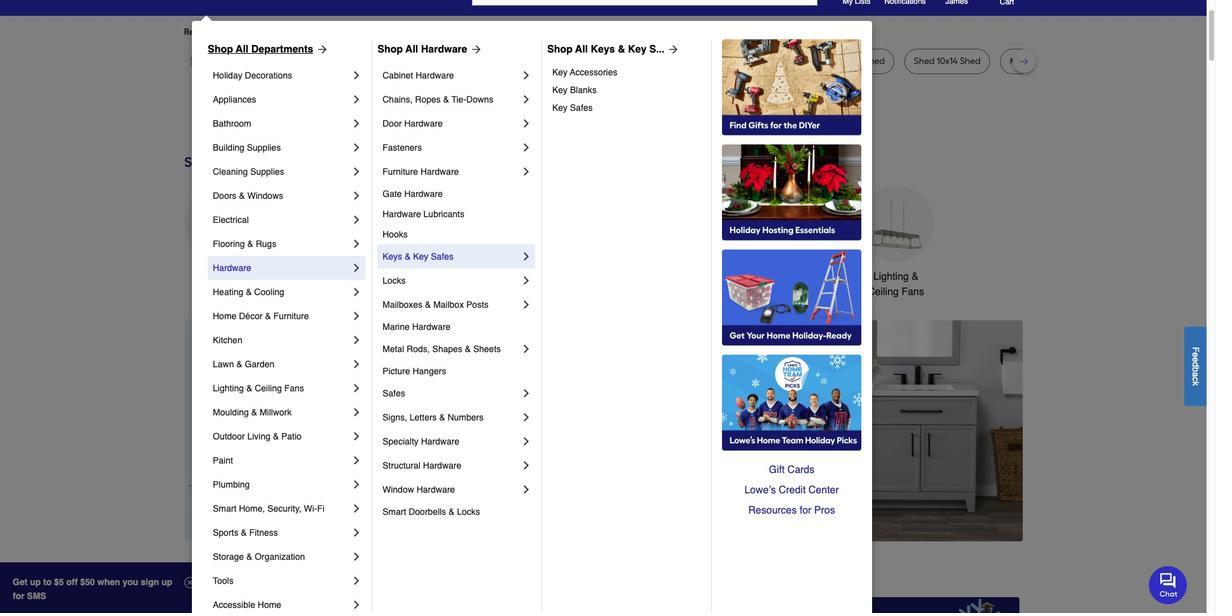 Task type: describe. For each thing, give the bounding box(es) containing it.
key for key blanks
[[552, 85, 568, 95]]

keys & key safes
[[383, 251, 454, 262]]

furniture hardware
[[383, 167, 459, 177]]

hardware down flooring
[[213, 263, 251, 273]]

chevron right image for flooring & rugs
[[350, 238, 363, 250]]

lowe's
[[745, 485, 776, 496]]

for left pros on the right
[[800, 505, 812, 516]]

hardware up cabinet hardware link at the top
[[421, 44, 467, 55]]

hooks
[[383, 229, 408, 239]]

quikrete
[[599, 56, 633, 67]]

shop all keys & key s... link
[[547, 42, 680, 57]]

25 days of deals. don't miss deals every day. same-day delivery on in-stock orders placed by 2 p m. image
[[184, 320, 389, 542]]

0 horizontal spatial tools
[[213, 576, 234, 586]]

chevron right image for window hardware
[[520, 483, 533, 496]]

christmas decorations button
[[377, 186, 453, 300]]

smart home, security, wi-fi
[[213, 504, 325, 514]]

toilet
[[548, 56, 570, 67]]

smart home
[[771, 271, 828, 282]]

specialty
[[383, 436, 419, 447]]

hardie board
[[662, 56, 715, 67]]

you
[[123, 577, 138, 587]]

specialty hardware link
[[383, 429, 520, 454]]

structural hardware
[[383, 461, 461, 471]]

kobalt
[[1010, 56, 1036, 67]]

get your home holiday-ready. image
[[722, 250, 861, 346]]

hardie
[[662, 56, 689, 67]]

scroll to item #3 image
[[712, 519, 742, 524]]

chevron right image for outdoor living & patio
[[350, 430, 363, 443]]

gate
[[383, 189, 402, 199]]

cleaning supplies
[[213, 167, 284, 177]]

structural
[[383, 461, 421, 471]]

key inside keys & key safes 'link'
[[413, 251, 428, 262]]

1 up from the left
[[30, 577, 41, 587]]

outdoor
[[213, 431, 245, 442]]

chevron right image for kitchen
[[350, 334, 363, 346]]

smart doorbells & locks
[[383, 507, 480, 517]]

shed 10x14 shed
[[914, 56, 981, 67]]

mailboxes & mailbox posts link
[[383, 293, 520, 317]]

shed for shed 10x14 shed
[[914, 56, 935, 67]]

holiday decorations
[[213, 70, 292, 80]]

chevron right image for plumbing
[[350, 478, 363, 491]]

storage & organization
[[213, 552, 305, 562]]

chevron right image for tools
[[350, 575, 363, 587]]

chevron right image for heating & cooling
[[350, 286, 363, 298]]

chevron right image for building supplies
[[350, 141, 363, 154]]

1 vertical spatial ceiling
[[255, 383, 282, 393]]

arrow right image for shop all hardware
[[467, 43, 482, 56]]

hardware for specialty hardware
[[421, 436, 459, 447]]

cleaning
[[213, 167, 248, 177]]

chevron right image for accessible home
[[350, 599, 363, 611]]

for up departments
[[286, 27, 297, 37]]

chevron right image for doors & windows
[[350, 189, 363, 202]]

hardware for window hardware
[[417, 485, 455, 495]]

chevron right image for appliances
[[350, 93, 363, 106]]

hooks link
[[383, 224, 533, 245]]

hangers
[[413, 366, 446, 376]]

get up to $5 off $50 when you sign up for sms
[[13, 577, 172, 601]]

up to 35 percent off select grills and accessories. image
[[756, 597, 1020, 613]]

0 horizontal spatial safes
[[383, 388, 405, 398]]

appliances link
[[213, 87, 350, 111]]

kitchen for kitchen
[[213, 335, 242, 345]]

chevron right image for door hardware
[[520, 117, 533, 130]]

resources for pros link
[[722, 500, 861, 521]]

chevron right image for electrical
[[350, 213, 363, 226]]

door hardware
[[383, 118, 443, 129]]

signs, letters & numbers link
[[383, 405, 520, 429]]

all for hardware
[[405, 44, 418, 55]]

picture hangers
[[383, 366, 446, 376]]

décor
[[239, 311, 263, 321]]

chevron right image for moulding & millwork
[[350, 406, 363, 419]]

more for more great deals
[[184, 564, 226, 585]]

f e e d b a c k button
[[1185, 327, 1207, 406]]

key blanks
[[552, 85, 597, 95]]

living
[[247, 431, 271, 442]]

kitchen faucets
[[475, 271, 547, 282]]

chevron right image for specialty hardware
[[520, 435, 533, 448]]

holiday hosting essentials. image
[[722, 144, 861, 241]]

hardware lubricants
[[383, 209, 464, 219]]

flooring & rugs
[[213, 239, 276, 249]]

door
[[383, 118, 402, 129]]

paint
[[213, 455, 233, 466]]

1 horizontal spatial arrow right image
[[999, 431, 1012, 443]]

metal
[[383, 344, 404, 354]]

marine hardware
[[383, 322, 451, 332]]

metal rods, shapes & sheets
[[383, 344, 501, 354]]

gift
[[769, 464, 785, 476]]

fitness
[[249, 528, 278, 538]]

chevron right image for bathroom
[[350, 117, 363, 130]]

mailboxes & mailbox posts
[[383, 300, 489, 310]]

$5
[[54, 577, 64, 587]]

organization
[[255, 552, 305, 562]]

departments
[[251, 44, 313, 55]]

accessible home link
[[213, 593, 350, 613]]

hardware for structural hardware
[[423, 461, 461, 471]]

patio
[[281, 431, 302, 442]]

chevron right image for sports & fitness
[[350, 526, 363, 539]]

chevron right image for fasteners
[[520, 141, 533, 154]]

building supplies link
[[213, 136, 350, 160]]

key safes
[[552, 103, 593, 113]]

2 e from the top
[[1191, 357, 1201, 362]]

keys & key safes link
[[383, 245, 520, 269]]

for inside get up to $5 off $50 when you sign up for sms
[[13, 591, 24, 601]]

decorations for christmas
[[388, 286, 442, 298]]

chevron right image for cabinet hardware
[[520, 69, 533, 82]]

1 e from the top
[[1191, 352, 1201, 357]]

security,
[[268, 504, 301, 514]]

0 vertical spatial bathroom
[[213, 118, 251, 129]]

cabinet hardware link
[[383, 63, 520, 87]]

kitchen faucets button
[[473, 186, 549, 284]]

appliances inside button
[[197, 271, 247, 282]]

shed for shed
[[864, 56, 885, 67]]

safes inside 'link'
[[431, 251, 454, 262]]

doors
[[213, 191, 237, 201]]

chevron right image for locks
[[520, 274, 533, 287]]

arrow right image for shop all keys & key s...
[[665, 43, 680, 56]]

gift cards link
[[722, 460, 861, 480]]

fi
[[317, 504, 325, 514]]

hardware for gate hardware
[[404, 189, 443, 199]]

flooring
[[213, 239, 245, 249]]

rugs
[[256, 239, 276, 249]]

chevron right image for keys & key safes
[[520, 250, 533, 263]]

smart doorbells & locks link
[[383, 502, 533, 522]]

chevron right image for furniture hardware
[[520, 165, 533, 178]]

sports & fitness
[[213, 528, 278, 538]]

more great deals
[[184, 564, 330, 585]]

lawn & garden link
[[213, 352, 350, 376]]

recommended
[[184, 27, 245, 37]]

gate hardware
[[383, 189, 443, 199]]

cards
[[788, 464, 815, 476]]

window hardware link
[[383, 478, 520, 502]]

s...
[[649, 44, 665, 55]]

mailbox
[[433, 300, 464, 310]]

searches
[[247, 27, 284, 37]]

furniture hardware link
[[383, 160, 520, 184]]

chevron right image for paint
[[350, 454, 363, 467]]

outdoor living & patio link
[[213, 424, 350, 448]]

hardware for door hardware
[[404, 118, 443, 129]]

lighting & ceiling fans button
[[858, 186, 934, 300]]

gift cards
[[769, 464, 815, 476]]

ceiling inside lighting & ceiling fans
[[868, 286, 899, 298]]

lowe's wishes you and your family a happy hanukkah. image
[[184, 107, 1023, 139]]

c
[[1191, 377, 1201, 381]]

0 vertical spatial appliances
[[213, 94, 256, 105]]

1 vertical spatial home
[[213, 311, 237, 321]]

board
[[691, 56, 715, 67]]

shapes
[[432, 344, 462, 354]]

hardware link
[[213, 256, 350, 280]]

center
[[809, 485, 839, 496]]

lubricants
[[424, 209, 464, 219]]

all for departments
[[236, 44, 249, 55]]

home décor & furniture link
[[213, 304, 350, 328]]

up to 40 percent off select vanities. plus, get free local delivery on select vanities. image
[[394, 320, 1008, 542]]



Task type: locate. For each thing, give the bounding box(es) containing it.
arrow right image left board
[[665, 43, 680, 56]]

1 vertical spatial lighting
[[213, 383, 244, 393]]

0 horizontal spatial lighting & ceiling fans
[[213, 383, 304, 393]]

chevron right image for lawn & garden
[[350, 358, 363, 371]]

shop for shop all departments
[[208, 44, 233, 55]]

doors & windows
[[213, 191, 283, 201]]

1 horizontal spatial lighting
[[873, 271, 909, 282]]

you for more suggestions for you
[[412, 27, 427, 37]]

holiday decorations link
[[213, 63, 350, 87]]

shop down the more suggestions for you link
[[378, 44, 403, 55]]

all up key accessories
[[575, 44, 588, 55]]

locks
[[383, 276, 406, 286], [457, 507, 480, 517]]

key for key accessories
[[552, 67, 568, 77]]

0 horizontal spatial smart
[[213, 504, 236, 514]]

3 shop from the left
[[547, 44, 573, 55]]

signs, letters & numbers
[[383, 412, 484, 423]]

key down key blanks
[[552, 103, 568, 113]]

chevron right image
[[350, 69, 363, 82], [520, 69, 533, 82], [350, 93, 363, 106], [520, 93, 533, 106], [520, 117, 533, 130], [350, 165, 363, 178], [520, 165, 533, 178], [350, 262, 363, 274], [520, 298, 533, 311], [350, 334, 363, 346], [350, 358, 363, 371], [350, 382, 363, 395], [520, 411, 533, 424], [350, 454, 363, 467], [350, 575, 363, 587], [350, 599, 363, 611]]

decorations inside button
[[388, 286, 442, 298]]

outdoor
[[767, 56, 801, 67]]

chevron right image for structural hardware
[[520, 459, 533, 472]]

kitchen inside "link"
[[213, 335, 242, 345]]

2 horizontal spatial all
[[575, 44, 588, 55]]

1 horizontal spatial smart
[[383, 507, 406, 517]]

1 horizontal spatial keys
[[591, 44, 615, 55]]

smart for smart home
[[771, 271, 798, 282]]

1 horizontal spatial more
[[324, 27, 345, 37]]

plumbing link
[[213, 473, 350, 497]]

more inside the recommended searches for you heading
[[324, 27, 345, 37]]

letters
[[410, 412, 437, 423]]

supplies for building supplies
[[247, 143, 281, 153]]

key down toilet
[[552, 67, 568, 77]]

lighting inside lighting & ceiling fans link
[[213, 383, 244, 393]]

millwork
[[260, 407, 292, 417]]

key inside key accessories "link"
[[552, 67, 568, 77]]

kitchen for kitchen faucets
[[475, 271, 508, 282]]

you for recommended searches for you
[[299, 27, 314, 37]]

3 all from the left
[[575, 44, 588, 55]]

kitchen inside button
[[475, 271, 508, 282]]

1 horizontal spatial furniture
[[383, 167, 418, 177]]

shed right 10x14
[[960, 56, 981, 67]]

building
[[213, 143, 244, 153]]

keys inside 'link'
[[383, 251, 402, 262]]

hardware down signs, letters & numbers
[[421, 436, 459, 447]]

resources for pros
[[748, 505, 835, 516]]

storage
[[213, 552, 244, 562]]

supplies for cleaning supplies
[[250, 167, 284, 177]]

None search field
[[472, 0, 818, 17]]

0 vertical spatial keys
[[591, 44, 615, 55]]

specialty hardware
[[383, 436, 459, 447]]

shop for shop all hardware
[[378, 44, 403, 55]]

1 vertical spatial kitchen
[[213, 335, 242, 345]]

shop up toilet
[[547, 44, 573, 55]]

accessible home
[[213, 600, 281, 610]]

more left suggestions at the top left of the page
[[324, 27, 345, 37]]

furniture up kitchen "link"
[[273, 311, 309, 321]]

for down get
[[13, 591, 24, 601]]

key left s...
[[628, 44, 647, 55]]

more for more suggestions for you
[[324, 27, 345, 37]]

arrow right image inside shop all keys & key s... link
[[665, 43, 680, 56]]

0 horizontal spatial locks
[[383, 276, 406, 286]]

christmas decorations
[[388, 271, 442, 298]]

shop down the recommended
[[208, 44, 233, 55]]

locks down window hardware link on the bottom left of the page
[[457, 507, 480, 517]]

key
[[628, 44, 647, 55], [552, 67, 568, 77], [552, 85, 568, 95], [552, 103, 568, 113], [413, 251, 428, 262]]

supplies inside building supplies link
[[247, 143, 281, 153]]

shed
[[745, 56, 765, 67], [864, 56, 885, 67], [914, 56, 935, 67], [960, 56, 981, 67]]

2 up from the left
[[161, 577, 172, 587]]

suggestions
[[347, 27, 397, 37]]

1 horizontal spatial arrow right image
[[665, 43, 680, 56]]

0 horizontal spatial arrow right image
[[313, 43, 328, 56]]

kitchen up lawn
[[213, 335, 242, 345]]

cabinet hardware
[[383, 70, 454, 80]]

0 horizontal spatial ceiling
[[255, 383, 282, 393]]

0 vertical spatial fans
[[902, 286, 924, 298]]

hardware for marine hardware
[[412, 322, 451, 332]]

chevron right image for cleaning supplies
[[350, 165, 363, 178]]

lighting & ceiling fans
[[868, 271, 924, 298], [213, 383, 304, 393]]

1 vertical spatial lighting & ceiling fans
[[213, 383, 304, 393]]

gate hardware link
[[383, 184, 533, 204]]

keys down 'hooks' at the left top
[[383, 251, 402, 262]]

1 shed from the left
[[745, 56, 765, 67]]

hardware down mailboxes & mailbox posts
[[412, 322, 451, 332]]

2 vertical spatial safes
[[383, 388, 405, 398]]

mailboxes
[[383, 300, 423, 310]]

0 horizontal spatial furniture
[[273, 311, 309, 321]]

chat invite button image
[[1149, 565, 1188, 604]]

shop for shop all keys & key s...
[[547, 44, 573, 55]]

fans inside button
[[902, 286, 924, 298]]

hardware down the ropes
[[404, 118, 443, 129]]

sports
[[213, 528, 238, 538]]

arrow right image
[[313, 43, 328, 56], [999, 431, 1012, 443]]

tools down 'storage'
[[213, 576, 234, 586]]

bathroom inside button
[[681, 271, 725, 282]]

all up 'cabinet hardware'
[[405, 44, 418, 55]]

decorations down shop all departments link
[[245, 70, 292, 80]]

shop all hardware
[[378, 44, 467, 55]]

christmas
[[392, 271, 437, 282]]

2 shed from the left
[[864, 56, 885, 67]]

1 vertical spatial appliances
[[197, 271, 247, 282]]

2 horizontal spatial smart
[[771, 271, 798, 282]]

lawn & garden
[[213, 359, 274, 369]]

1 all from the left
[[236, 44, 249, 55]]

great
[[231, 564, 278, 585]]

hardware down "fasteners" link
[[421, 167, 459, 177]]

chains, ropes & tie-downs
[[383, 94, 494, 105]]

0 horizontal spatial keys
[[383, 251, 402, 262]]

garden
[[245, 359, 274, 369]]

home décor & furniture
[[213, 311, 309, 321]]

shed for shed outdoor storage
[[745, 56, 765, 67]]

hardware up chains, ropes & tie-downs
[[416, 70, 454, 80]]

home
[[801, 271, 828, 282], [213, 311, 237, 321], [258, 600, 281, 610]]

lighting & ceiling fans inside button
[[868, 271, 924, 298]]

chevron right image for mailboxes & mailbox posts
[[520, 298, 533, 311]]

cleaning supplies link
[[213, 160, 350, 184]]

1 horizontal spatial tools
[[306, 271, 330, 282]]

0 horizontal spatial fans
[[284, 383, 304, 393]]

1 horizontal spatial bathroom
[[681, 271, 725, 282]]

home for smart home
[[801, 271, 828, 282]]

f
[[1191, 347, 1201, 352]]

hardware for cabinet hardware
[[416, 70, 454, 80]]

shed left outdoor
[[745, 56, 765, 67]]

0 horizontal spatial all
[[236, 44, 249, 55]]

2 you from the left
[[412, 27, 427, 37]]

0 horizontal spatial bathroom
[[213, 118, 251, 129]]

rods,
[[407, 344, 430, 354]]

home inside button
[[801, 271, 828, 282]]

arrow right image inside shop all departments link
[[313, 43, 328, 56]]

keys
[[591, 44, 615, 55], [383, 251, 402, 262]]

chevron right image for signs, letters & numbers
[[520, 411, 533, 424]]

0 horizontal spatial home
[[213, 311, 237, 321]]

0 horizontal spatial you
[[299, 27, 314, 37]]

up to 25 percent off select small appliances. image
[[471, 597, 736, 613]]

0 horizontal spatial decorations
[[245, 70, 292, 80]]

1 horizontal spatial kitchen
[[475, 271, 508, 282]]

1 horizontal spatial shop
[[378, 44, 403, 55]]

4 shed from the left
[[960, 56, 981, 67]]

2 horizontal spatial home
[[801, 271, 828, 282]]

smart for smart home, security, wi-fi
[[213, 504, 236, 514]]

off
[[66, 577, 78, 587]]

smart for smart doorbells & locks
[[383, 507, 406, 517]]

1 vertical spatial tools
[[213, 576, 234, 586]]

marine
[[383, 322, 410, 332]]

0 vertical spatial ceiling
[[868, 286, 899, 298]]

electrical
[[213, 215, 249, 225]]

smart inside "smart doorbells & locks" link
[[383, 507, 406, 517]]

0 vertical spatial supplies
[[247, 143, 281, 153]]

1 horizontal spatial locks
[[457, 507, 480, 517]]

decorations down christmas
[[388, 286, 442, 298]]

safes up locks link
[[431, 251, 454, 262]]

chevron right image for lighting & ceiling fans
[[350, 382, 363, 395]]

shop 25 days of deals by category image
[[184, 151, 1023, 173]]

cooling
[[254, 287, 284, 297]]

1 vertical spatial supplies
[[250, 167, 284, 177]]

decorations for holiday
[[245, 70, 292, 80]]

hardware down specialty hardware link
[[423, 461, 461, 471]]

1 you from the left
[[299, 27, 314, 37]]

chains, ropes & tie-downs link
[[383, 87, 520, 111]]

chevron right image for chains, ropes & tie-downs
[[520, 93, 533, 106]]

scroll to item #2 image
[[682, 519, 712, 524]]

chevron right image for hardware
[[350, 262, 363, 274]]

lowe's home team holiday picks. image
[[722, 355, 861, 451]]

1 horizontal spatial fans
[[902, 286, 924, 298]]

window
[[383, 485, 414, 495]]

1 horizontal spatial safes
[[431, 251, 454, 262]]

sports & fitness link
[[213, 521, 350, 545]]

credit
[[779, 485, 806, 496]]

supplies up cleaning supplies
[[247, 143, 281, 153]]

0 horizontal spatial lighting
[[213, 383, 244, 393]]

door hardware link
[[383, 111, 520, 136]]

0 vertical spatial furniture
[[383, 167, 418, 177]]

& inside lighting & ceiling fans
[[912, 271, 919, 282]]

1 vertical spatial decorations
[[388, 286, 442, 298]]

0 vertical spatial more
[[324, 27, 345, 37]]

moulding
[[213, 407, 249, 417]]

hardware up 'hooks' at the left top
[[383, 209, 421, 219]]

free same-day delivery when you order 1 gallon or more of paint by 2 p m. image
[[1008, 320, 1216, 542]]

key up christmas
[[413, 251, 428, 262]]

1 vertical spatial keys
[[383, 251, 402, 262]]

when
[[97, 577, 120, 587]]

e up d
[[1191, 352, 1201, 357]]

0 vertical spatial home
[[801, 271, 828, 282]]

structural hardware link
[[383, 454, 520, 478]]

home,
[[239, 504, 265, 514]]

bathroom
[[213, 118, 251, 129], [681, 271, 725, 282]]

picture
[[383, 366, 410, 376]]

2 all from the left
[[405, 44, 418, 55]]

0 vertical spatial locks
[[383, 276, 406, 286]]

2 horizontal spatial safes
[[570, 103, 593, 113]]

2 arrow right image from the left
[[665, 43, 680, 56]]

kitchen up the posts
[[475, 271, 508, 282]]

2 vertical spatial home
[[258, 600, 281, 610]]

0 vertical spatial tools
[[306, 271, 330, 282]]

shed left 10x14
[[914, 56, 935, 67]]

up left to
[[30, 577, 41, 587]]

chevron right image for metal rods, shapes & sheets
[[520, 343, 533, 355]]

safes down picture
[[383, 388, 405, 398]]

1 vertical spatial safes
[[431, 251, 454, 262]]

hardware up smart doorbells & locks
[[417, 485, 455, 495]]

accessible
[[213, 600, 255, 610]]

key inside shop all keys & key s... link
[[628, 44, 647, 55]]

find gifts for the diyer. image
[[722, 39, 861, 136]]

supplies
[[247, 143, 281, 153], [250, 167, 284, 177]]

you up departments
[[299, 27, 314, 37]]

chevron right image
[[350, 117, 363, 130], [350, 141, 363, 154], [520, 141, 533, 154], [350, 189, 363, 202], [350, 213, 363, 226], [350, 238, 363, 250], [520, 250, 533, 263], [520, 274, 533, 287], [350, 286, 363, 298], [350, 310, 363, 322], [520, 343, 533, 355], [520, 387, 533, 400], [350, 406, 363, 419], [350, 430, 363, 443], [520, 435, 533, 448], [520, 459, 533, 472], [350, 478, 363, 491], [520, 483, 533, 496], [350, 502, 363, 515], [350, 526, 363, 539], [350, 550, 363, 563]]

smart inside button
[[771, 271, 798, 282]]

1 vertical spatial fans
[[284, 383, 304, 393]]

for up shop all hardware
[[399, 27, 410, 37]]

1 horizontal spatial decorations
[[388, 286, 442, 298]]

tools down flooring & rugs link
[[306, 271, 330, 282]]

arrow left image
[[420, 431, 432, 443]]

chevron right image for storage & organization
[[350, 550, 363, 563]]

you up shop all hardware
[[412, 27, 427, 37]]

tools
[[306, 271, 330, 282], [213, 576, 234, 586]]

0 horizontal spatial shop
[[208, 44, 233, 55]]

0 horizontal spatial arrow right image
[[467, 43, 482, 56]]

0 vertical spatial arrow right image
[[313, 43, 328, 56]]

resources
[[748, 505, 797, 516]]

appliances down holiday
[[213, 94, 256, 105]]

0 vertical spatial lighting & ceiling fans
[[868, 271, 924, 298]]

key up key safes
[[552, 85, 568, 95]]

chevron right image for holiday decorations
[[350, 69, 363, 82]]

1 vertical spatial bathroom
[[681, 271, 725, 282]]

0 horizontal spatial more
[[184, 564, 226, 585]]

lighting
[[873, 271, 909, 282], [213, 383, 244, 393]]

storage & organization link
[[213, 545, 350, 569]]

0 vertical spatial decorations
[[245, 70, 292, 80]]

building supplies
[[213, 143, 281, 153]]

1 horizontal spatial you
[[412, 27, 427, 37]]

get up to 2 free select tools or batteries when you buy 1 with select purchases. image
[[187, 597, 451, 613]]

1 horizontal spatial ceiling
[[868, 286, 899, 298]]

holiday
[[213, 70, 242, 80]]

arrow right image inside shop all hardware link
[[467, 43, 482, 56]]

tools inside button
[[306, 271, 330, 282]]

0 horizontal spatial up
[[30, 577, 41, 587]]

hardware for furniture hardware
[[421, 167, 459, 177]]

hardware up hardware lubricants
[[404, 189, 443, 199]]

1 horizontal spatial home
[[258, 600, 281, 610]]

1 vertical spatial locks
[[457, 507, 480, 517]]

keys down the recommended searches for you heading
[[591, 44, 615, 55]]

0 vertical spatial safes
[[570, 103, 593, 113]]

safes down blanks
[[570, 103, 593, 113]]

3 shed from the left
[[914, 56, 935, 67]]

all for keys
[[575, 44, 588, 55]]

1 horizontal spatial all
[[405, 44, 418, 55]]

kitchen
[[475, 271, 508, 282], [213, 335, 242, 345]]

lighting inside lighting & ceiling fans
[[873, 271, 909, 282]]

appliances
[[213, 94, 256, 105], [197, 271, 247, 282]]

more down 'storage'
[[184, 564, 226, 585]]

0 vertical spatial kitchen
[[475, 271, 508, 282]]

smart home, security, wi-fi link
[[213, 497, 350, 521]]

lowe's credit center
[[745, 485, 839, 496]]

supplies up windows
[[250, 167, 284, 177]]

chevron right image for smart home, security, wi-fi
[[350, 502, 363, 515]]

2 shop from the left
[[378, 44, 403, 55]]

home for accessible home
[[258, 600, 281, 610]]

shed outdoor storage
[[745, 56, 835, 67]]

signs,
[[383, 412, 407, 423]]

chevron right image for safes
[[520, 387, 533, 400]]

2 horizontal spatial shop
[[547, 44, 573, 55]]

1 shop from the left
[[208, 44, 233, 55]]

e up the b
[[1191, 357, 1201, 362]]

appliances up heating
[[197, 271, 247, 282]]

arrow right image up cabinet hardware link at the top
[[467, 43, 482, 56]]

electrical link
[[213, 208, 350, 232]]

1 vertical spatial arrow right image
[[999, 431, 1012, 443]]

smart inside smart home, security, wi-fi "link"
[[213, 504, 236, 514]]

lowe's credit center link
[[722, 480, 861, 500]]

d
[[1191, 362, 1201, 367]]

Search Query text field
[[473, 0, 760, 5]]

up right sign
[[161, 577, 172, 587]]

kitchen link
[[213, 328, 350, 352]]

$50
[[80, 577, 95, 587]]

e
[[1191, 352, 1201, 357], [1191, 357, 1201, 362]]

chevron right image for home décor & furniture
[[350, 310, 363, 322]]

locks up the mailboxes
[[383, 276, 406, 286]]

recommended searches for you heading
[[184, 26, 1023, 39]]

fasteners
[[383, 143, 422, 153]]

1 horizontal spatial lighting & ceiling fans
[[868, 271, 924, 298]]

key inside key blanks link
[[552, 85, 568, 95]]

1 arrow right image from the left
[[467, 43, 482, 56]]

0 horizontal spatial kitchen
[[213, 335, 242, 345]]

shed right storage
[[864, 56, 885, 67]]

furniture up gate
[[383, 167, 418, 177]]

smart home button
[[762, 186, 838, 284]]

key for key safes
[[552, 103, 568, 113]]

all down recommended searches for you
[[236, 44, 249, 55]]

supplies inside cleaning supplies "link"
[[250, 167, 284, 177]]

0 vertical spatial lighting
[[873, 271, 909, 282]]

1 vertical spatial furniture
[[273, 311, 309, 321]]

arrow right image
[[467, 43, 482, 56], [665, 43, 680, 56]]

key inside key safes link
[[552, 103, 568, 113]]

1 vertical spatial more
[[184, 564, 226, 585]]

1 horizontal spatial up
[[161, 577, 172, 587]]



Task type: vqa. For each thing, say whether or not it's contained in the screenshot.
My Lists
no



